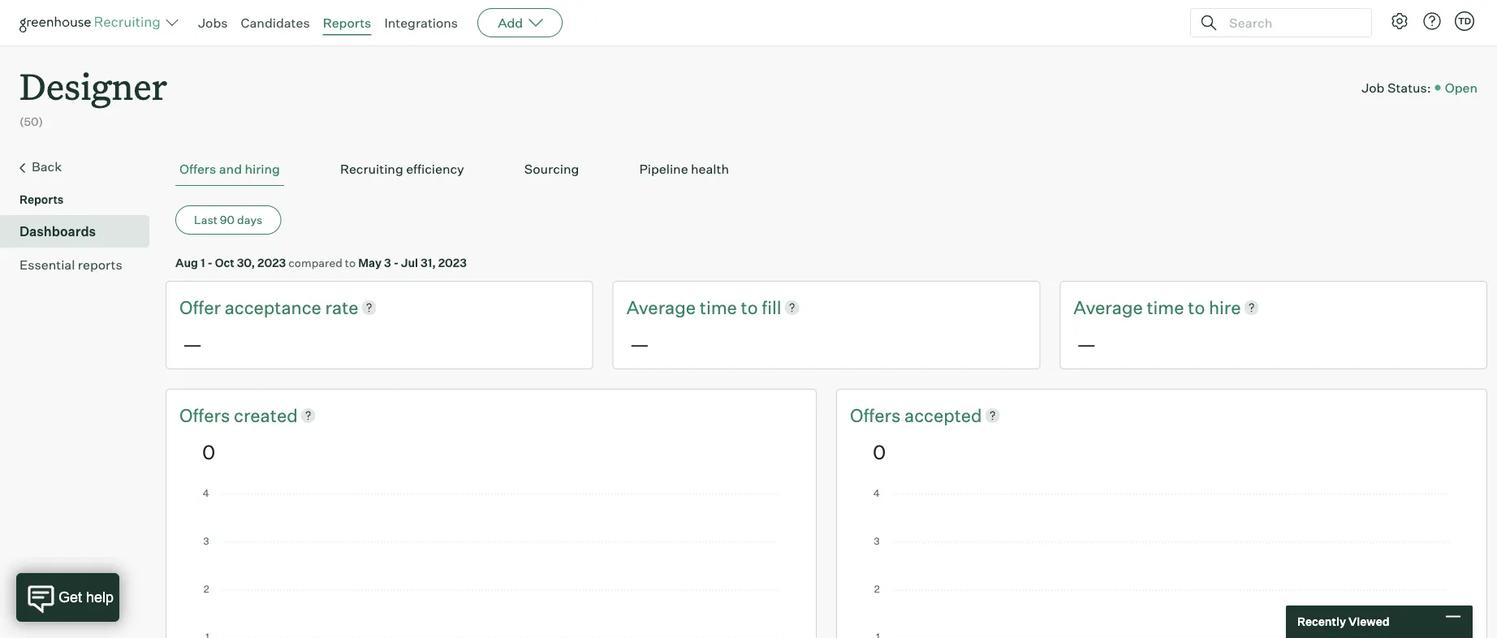 Task type: vqa. For each thing, say whether or not it's contained in the screenshot.
Show
no



Task type: describe. For each thing, give the bounding box(es) containing it.
0 for created
[[202, 440, 215, 464]]

acceptance
[[225, 296, 321, 318]]

reports link
[[323, 15, 371, 31]]

to link for hire
[[1188, 295, 1209, 320]]

3
[[384, 256, 391, 270]]

average link for hire
[[1074, 295, 1147, 320]]

efficiency
[[406, 161, 464, 177]]

td
[[1458, 15, 1471, 26]]

days
[[237, 213, 262, 227]]

average time to for fill
[[627, 296, 762, 318]]

open
[[1445, 80, 1478, 96]]

designer link
[[19, 45, 167, 113]]

hire link
[[1209, 295, 1241, 320]]

offers and hiring button
[[175, 153, 284, 186]]

and
[[219, 161, 242, 177]]

compared
[[288, 256, 342, 270]]

viewed
[[1349, 615, 1390, 629]]

offer acceptance
[[179, 296, 325, 318]]

pipeline health
[[639, 161, 729, 177]]

1 vertical spatial reports
[[19, 193, 64, 207]]

recruiting
[[340, 161, 403, 177]]

0 vertical spatial reports
[[323, 15, 371, 31]]

offers for created
[[179, 404, 234, 426]]

sourcing button
[[520, 153, 583, 186]]

created link
[[234, 403, 298, 428]]

average link for fill
[[627, 295, 700, 320]]

to link for fill
[[741, 295, 762, 320]]

job
[[1362, 80, 1385, 96]]

offer link
[[179, 295, 225, 320]]

rate link
[[325, 295, 359, 320]]

essential reports
[[19, 257, 122, 273]]

0 for accepted
[[873, 440, 886, 464]]

job status:
[[1362, 80, 1431, 96]]

offers for accepted
[[850, 404, 905, 426]]

offers and hiring
[[179, 161, 280, 177]]

— for fill
[[630, 332, 649, 356]]

30,
[[237, 256, 255, 270]]

1 2023 from the left
[[257, 256, 286, 270]]

average for hire
[[1074, 296, 1143, 318]]

offers inside offers and hiring button
[[179, 161, 216, 177]]

tab list containing offers and hiring
[[175, 153, 1478, 186]]

designer
[[19, 62, 167, 110]]

integrations
[[384, 15, 458, 31]]

dashboards link
[[19, 222, 143, 241]]

candidates link
[[241, 15, 310, 31]]

xychart image for accepted
[[873, 489, 1451, 638]]

1 - from the left
[[207, 256, 213, 270]]

offers link for created
[[179, 403, 234, 428]]

1 — from the left
[[183, 332, 202, 356]]

sourcing
[[524, 161, 579, 177]]

essential
[[19, 257, 75, 273]]

jul
[[401, 256, 418, 270]]

recruiting efficiency
[[340, 161, 464, 177]]

time for hire
[[1147, 296, 1184, 318]]

(50)
[[19, 114, 43, 128]]

add
[[498, 15, 523, 31]]



Task type: locate. For each thing, give the bounding box(es) containing it.
3 — from the left
[[1077, 332, 1096, 356]]

—
[[183, 332, 202, 356], [630, 332, 649, 356], [1077, 332, 1096, 356]]

time link for hire
[[1147, 295, 1188, 320]]

1 time from the left
[[700, 296, 737, 318]]

average time to for hire
[[1074, 296, 1209, 318]]

0 horizontal spatial xychart image
[[202, 489, 780, 638]]

1 0 from the left
[[202, 440, 215, 464]]

1 horizontal spatial 0
[[873, 440, 886, 464]]

pipeline
[[639, 161, 688, 177]]

created
[[234, 404, 298, 426]]

1 horizontal spatial average time to
[[1074, 296, 1209, 318]]

2 average link from the left
[[1074, 295, 1147, 320]]

1
[[200, 256, 205, 270]]

offer
[[179, 296, 221, 318]]

oct
[[215, 256, 234, 270]]

90
[[220, 213, 235, 227]]

0 horizontal spatial -
[[207, 256, 213, 270]]

health
[[691, 161, 729, 177]]

0 horizontal spatial average
[[627, 296, 696, 318]]

integrations link
[[384, 15, 458, 31]]

0 horizontal spatial —
[[183, 332, 202, 356]]

last
[[194, 213, 217, 227]]

0 horizontal spatial to link
[[741, 295, 762, 320]]

reports down the back
[[19, 193, 64, 207]]

reports
[[323, 15, 371, 31], [19, 193, 64, 207]]

hiring
[[245, 161, 280, 177]]

accepted link
[[905, 403, 982, 428]]

back link
[[19, 157, 143, 178]]

time for fill
[[700, 296, 737, 318]]

to left may
[[345, 256, 356, 270]]

2 xychart image from the left
[[873, 489, 1451, 638]]

pipeline health button
[[635, 153, 733, 186]]

2023
[[257, 256, 286, 270], [438, 256, 467, 270]]

aug
[[175, 256, 198, 270]]

fill link
[[762, 295, 781, 320]]

1 xychart image from the left
[[202, 489, 780, 638]]

last 90 days
[[194, 213, 262, 227]]

jobs link
[[198, 15, 228, 31]]

greenhouse recruiting image
[[19, 13, 166, 32]]

2023 right the 31,
[[438, 256, 467, 270]]

2 horizontal spatial to
[[1188, 296, 1205, 318]]

1 average from the left
[[627, 296, 696, 318]]

Search text field
[[1225, 11, 1357, 35]]

accepted
[[905, 404, 982, 426]]

0 horizontal spatial 2023
[[257, 256, 286, 270]]

last 90 days button
[[175, 206, 281, 235]]

recruiting efficiency button
[[336, 153, 468, 186]]

0
[[202, 440, 215, 464], [873, 440, 886, 464]]

to for hire
[[1188, 296, 1205, 318]]

time left fill
[[700, 296, 737, 318]]

to left fill
[[741, 296, 758, 318]]

status:
[[1388, 80, 1431, 96]]

1 horizontal spatial average
[[1074, 296, 1143, 318]]

configure image
[[1390, 11, 1410, 31]]

average
[[627, 296, 696, 318], [1074, 296, 1143, 318]]

tab list
[[175, 153, 1478, 186]]

reports right the candidates link
[[323, 15, 371, 31]]

2023 right 30,
[[257, 256, 286, 270]]

1 horizontal spatial average link
[[1074, 295, 1147, 320]]

to left hire
[[1188, 296, 1205, 318]]

to
[[345, 256, 356, 270], [741, 296, 758, 318], [1188, 296, 1205, 318]]

xychart image for created
[[202, 489, 780, 638]]

2 time from the left
[[1147, 296, 1184, 318]]

0 horizontal spatial average time to
[[627, 296, 762, 318]]

2 2023 from the left
[[438, 256, 467, 270]]

31,
[[421, 256, 436, 270]]

fill
[[762, 296, 781, 318]]

0 horizontal spatial to
[[345, 256, 356, 270]]

1 time link from the left
[[700, 295, 741, 320]]

td button
[[1452, 8, 1478, 34]]

average link
[[627, 295, 700, 320], [1074, 295, 1147, 320]]

xychart image
[[202, 489, 780, 638], [873, 489, 1451, 638]]

1 horizontal spatial 2023
[[438, 256, 467, 270]]

2 horizontal spatial —
[[1077, 332, 1096, 356]]

2 — from the left
[[630, 332, 649, 356]]

0 horizontal spatial offers link
[[179, 403, 234, 428]]

essential reports link
[[19, 255, 143, 275]]

aug 1 - oct 30, 2023 compared to may 3 - jul 31, 2023
[[175, 256, 467, 270]]

1 horizontal spatial —
[[630, 332, 649, 356]]

2 average from the left
[[1074, 296, 1143, 318]]

2 - from the left
[[394, 256, 399, 270]]

1 to link from the left
[[741, 295, 762, 320]]

2 0 from the left
[[873, 440, 886, 464]]

offers
[[179, 161, 216, 177], [179, 404, 234, 426], [850, 404, 905, 426]]

-
[[207, 256, 213, 270], [394, 256, 399, 270]]

2 average time to from the left
[[1074, 296, 1209, 318]]

hire
[[1209, 296, 1241, 318]]

time link
[[700, 295, 741, 320], [1147, 295, 1188, 320]]

1 horizontal spatial to
[[741, 296, 758, 318]]

0 horizontal spatial time link
[[700, 295, 741, 320]]

time link for fill
[[700, 295, 741, 320]]

2 time link from the left
[[1147, 295, 1188, 320]]

recently
[[1298, 615, 1346, 629]]

back
[[32, 158, 62, 175]]

1 horizontal spatial offers link
[[850, 403, 905, 428]]

1 average time to from the left
[[627, 296, 762, 318]]

0 horizontal spatial 0
[[202, 440, 215, 464]]

0 horizontal spatial average link
[[627, 295, 700, 320]]

designer (50)
[[19, 62, 167, 128]]

time link left hire link
[[1147, 295, 1188, 320]]

1 average link from the left
[[627, 295, 700, 320]]

to for fill
[[741, 296, 758, 318]]

candidates
[[241, 15, 310, 31]]

1 offers link from the left
[[179, 403, 234, 428]]

time link left fill link on the right of the page
[[700, 295, 741, 320]]

2 to link from the left
[[1188, 295, 1209, 320]]

acceptance link
[[225, 295, 325, 320]]

offers link
[[179, 403, 234, 428], [850, 403, 905, 428]]

rate
[[325, 296, 359, 318]]

- right the 1
[[207, 256, 213, 270]]

0 horizontal spatial time
[[700, 296, 737, 318]]

1 horizontal spatial to link
[[1188, 295, 1209, 320]]

recently viewed
[[1298, 615, 1390, 629]]

to link
[[741, 295, 762, 320], [1188, 295, 1209, 320]]

offers link for accepted
[[850, 403, 905, 428]]

average for fill
[[627, 296, 696, 318]]

td button
[[1455, 11, 1475, 31]]

- right "3"
[[394, 256, 399, 270]]

1 horizontal spatial xychart image
[[873, 489, 1451, 638]]

1 horizontal spatial -
[[394, 256, 399, 270]]

— for hire
[[1077, 332, 1096, 356]]

1 horizontal spatial time link
[[1147, 295, 1188, 320]]

1 horizontal spatial time
[[1147, 296, 1184, 318]]

average time to
[[627, 296, 762, 318], [1074, 296, 1209, 318]]

may
[[358, 256, 382, 270]]

dashboards
[[19, 223, 96, 240]]

reports
[[78, 257, 122, 273]]

time
[[700, 296, 737, 318], [1147, 296, 1184, 318]]

time left hire
[[1147, 296, 1184, 318]]

jobs
[[198, 15, 228, 31]]

add button
[[478, 8, 563, 37]]

0 horizontal spatial reports
[[19, 193, 64, 207]]

1 horizontal spatial reports
[[323, 15, 371, 31]]

2 offers link from the left
[[850, 403, 905, 428]]



